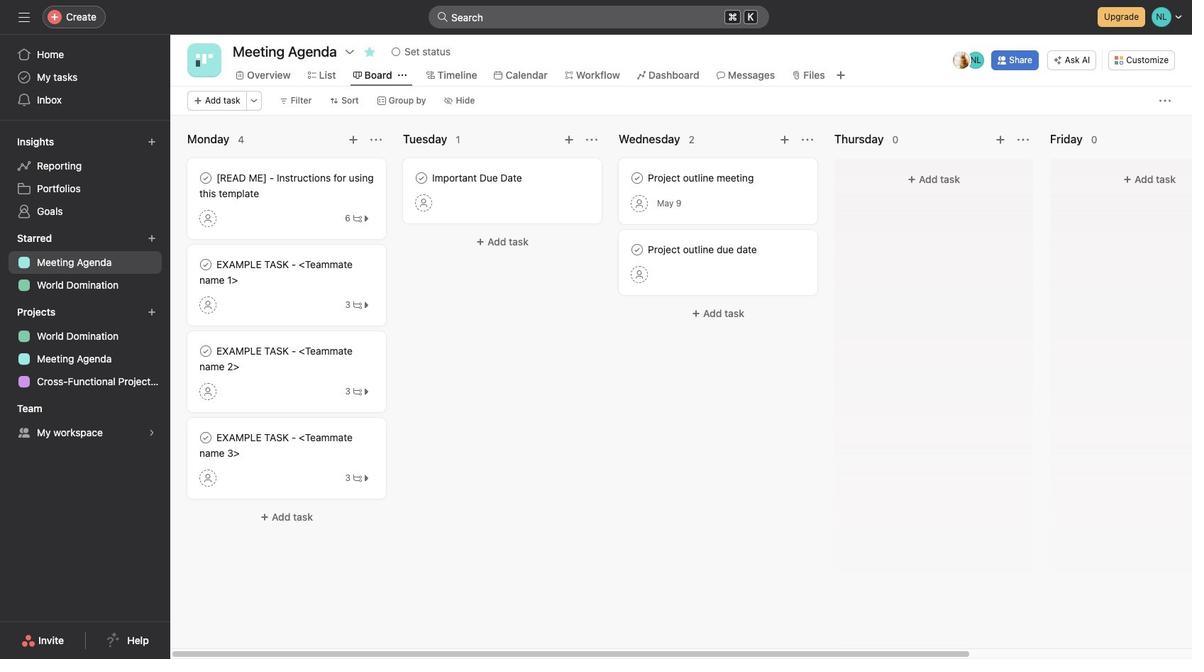 Task type: locate. For each thing, give the bounding box(es) containing it.
mark complete image
[[197, 170, 214, 187], [629, 241, 646, 258], [197, 343, 214, 360]]

2 more section actions image from the left
[[1018, 134, 1029, 145]]

more section actions image for 2nd add task icon from right
[[802, 134, 813, 145]]

show options image
[[344, 46, 355, 57]]

Mark complete checkbox
[[197, 170, 214, 187], [413, 170, 430, 187], [197, 343, 214, 360], [197, 429, 214, 446]]

tab actions image
[[398, 71, 406, 79]]

1 more section actions image from the left
[[586, 134, 597, 145]]

new project or portfolio image
[[148, 308, 156, 316]]

Mark complete checkbox
[[629, 170, 646, 187], [629, 241, 646, 258], [197, 256, 214, 273]]

more section actions image
[[586, 134, 597, 145], [802, 134, 813, 145]]

1 horizontal spatial more actions image
[[1159, 95, 1171, 106]]

board image
[[196, 52, 213, 69]]

1 vertical spatial mark complete image
[[629, 241, 646, 258]]

projects element
[[0, 299, 170, 396]]

1 add task image from the left
[[348, 134, 359, 145]]

2 horizontal spatial add task image
[[995, 134, 1006, 145]]

add tab image
[[835, 70, 846, 81]]

0 horizontal spatial more section actions image
[[370, 134, 382, 145]]

0 vertical spatial mark complete image
[[197, 170, 214, 187]]

2 more section actions image from the left
[[802, 134, 813, 145]]

prominent image
[[437, 11, 448, 23]]

1 horizontal spatial more section actions image
[[1018, 134, 1029, 145]]

add task image
[[348, 134, 359, 145], [779, 134, 790, 145], [995, 134, 1006, 145]]

starred element
[[0, 226, 170, 299]]

None field
[[429, 6, 769, 28]]

0 horizontal spatial add task image
[[348, 134, 359, 145]]

teams element
[[0, 396, 170, 447]]

more section actions image for add task image
[[586, 134, 597, 145]]

2 vertical spatial mark complete image
[[197, 343, 214, 360]]

1 horizontal spatial more section actions image
[[802, 134, 813, 145]]

more section actions image
[[370, 134, 382, 145], [1018, 134, 1029, 145]]

1 horizontal spatial add task image
[[779, 134, 790, 145]]

mark complete image
[[413, 170, 430, 187], [629, 170, 646, 187], [197, 256, 214, 273], [197, 429, 214, 446]]

1 more section actions image from the left
[[370, 134, 382, 145]]

more actions image
[[1159, 95, 1171, 106], [250, 97, 258, 105]]

0 horizontal spatial more section actions image
[[586, 134, 597, 145]]

add items to starred image
[[148, 234, 156, 243]]



Task type: vqa. For each thing, say whether or not it's contained in the screenshot.
Add task image associated with 1st More section actions icon
yes



Task type: describe. For each thing, give the bounding box(es) containing it.
mark complete checkbox for 2nd add task icon from right
[[629, 241, 646, 258]]

3 add task image from the left
[[995, 134, 1006, 145]]

global element
[[0, 35, 170, 120]]

hide sidebar image
[[18, 11, 30, 23]]

insights element
[[0, 129, 170, 226]]

2 add task image from the left
[[779, 134, 790, 145]]

0 horizontal spatial more actions image
[[250, 97, 258, 105]]

see details, my workspace image
[[148, 429, 156, 437]]

add task image
[[563, 134, 575, 145]]

more section actions image for 1st add task icon from right
[[1018, 134, 1029, 145]]

more section actions image for first add task icon from left
[[370, 134, 382, 145]]

remove from starred image
[[364, 46, 375, 57]]

mark complete checkbox for first add task icon from left
[[197, 256, 214, 273]]

Search tasks, projects, and more text field
[[429, 6, 769, 28]]

new insights image
[[148, 138, 156, 146]]



